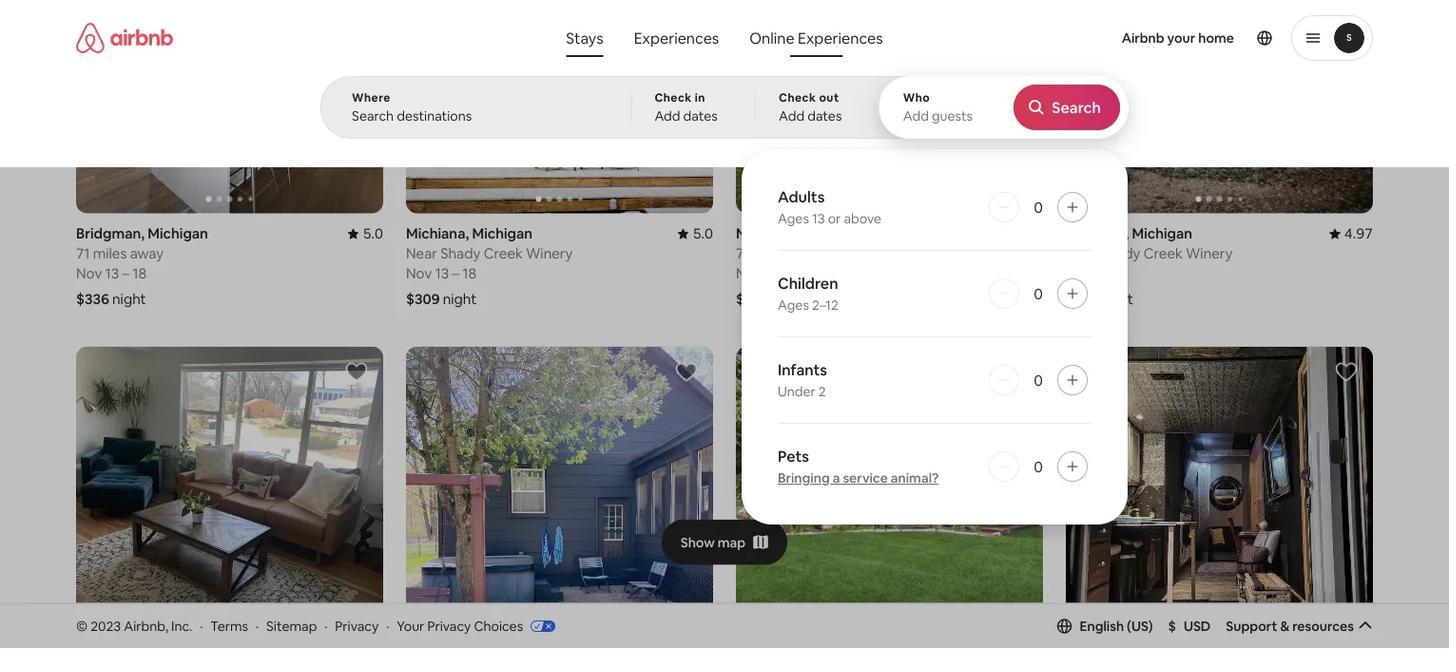 Task type: locate. For each thing, give the bounding box(es) containing it.
1 horizontal spatial michigan
[[472, 225, 533, 243]]

check for check in add dates
[[655, 90, 692, 105]]

check left out
[[779, 90, 816, 105]]

trending
[[899, 122, 947, 136]]

0 horizontal spatial add
[[655, 107, 680, 125]]

dates inside check out add dates
[[808, 107, 842, 125]]

winery
[[526, 245, 573, 263], [1186, 245, 1233, 263]]

near up 6
[[1066, 245, 1097, 263]]

· left privacy link
[[324, 618, 328, 635]]

0 for adults
[[1034, 197, 1043, 217]]

2 5.0 from the left
[[693, 225, 713, 243]]

night down 17 on the top of the page
[[771, 290, 805, 309]]

– inside michiana, michigan near shady creek winery nov 6 – 11 $217 night
[[1106, 265, 1114, 283]]

– inside the michiana, michigan near shady creek winery nov 13 – 18 $309 night
[[452, 265, 459, 283]]

usd
[[1184, 618, 1211, 635]]

1 night from the left
[[112, 290, 146, 309]]

add inside the check in add dates
[[655, 107, 680, 125]]

experiences up out
[[798, 28, 883, 48]]

· right terms
[[256, 618, 259, 635]]

creative spaces
[[354, 122, 440, 136]]

bridgman, michigan 71 miles away nov 13 – 18 $336 night
[[76, 225, 208, 309]]

4 nov from the left
[[1066, 265, 1092, 283]]

2 near from the left
[[1066, 245, 1097, 263]]

17
[[792, 265, 806, 283]]

bringing a service animal? button
[[778, 470, 939, 487]]

1 miles from the left
[[93, 245, 127, 263]]

near inside the michiana, michigan near shady creek winery nov 13 – 18 $309 night
[[406, 245, 437, 263]]

2 horizontal spatial add
[[903, 107, 929, 125]]

check out add dates
[[779, 90, 842, 125]]

ages down "adults"
[[778, 210, 809, 227]]

homes
[[830, 122, 866, 136]]

1 horizontal spatial dates
[[808, 107, 842, 125]]

1 experiences from the left
[[634, 28, 719, 48]]

michiana, for 13
[[406, 225, 469, 243]]

4.97
[[1344, 225, 1373, 243]]

4 0 from the top
[[1034, 457, 1043, 476]]

check left in
[[655, 90, 692, 105]]

dates down in
[[683, 107, 718, 125]]

1 michiana, from the left
[[406, 225, 469, 243]]

0 vertical spatial ages
[[778, 210, 809, 227]]

1 horizontal spatial away
[[792, 245, 826, 263]]

13 up $309
[[435, 265, 449, 283]]

4 night from the left
[[1100, 290, 1133, 309]]

indiana
[[825, 225, 874, 243]]

dates down out
[[808, 107, 842, 125]]

animal?
[[891, 470, 939, 487]]

1 horizontal spatial experiences
[[798, 28, 883, 48]]

infants
[[778, 360, 827, 379]]

©
[[76, 618, 88, 635]]

1 horizontal spatial add to wishlist: michigan city, indiana image
[[675, 361, 698, 384]]

2 michigan from the left
[[472, 225, 533, 243]]

2 winery from the left
[[1186, 245, 1233, 263]]

map
[[718, 534, 746, 551]]

nov
[[76, 265, 102, 283], [406, 265, 432, 283], [736, 265, 762, 283], [1066, 265, 1092, 283]]

airbnb,
[[124, 618, 168, 635]]

michigan inside the michiana, michigan near shady creek winery nov 13 – 18 $309 night
[[472, 225, 533, 243]]

bridgman,
[[76, 225, 145, 243]]

3 add from the left
[[903, 107, 929, 125]]

your
[[397, 618, 424, 635]]

experiences
[[634, 28, 719, 48], [798, 28, 883, 48]]

experiences up in
[[634, 28, 719, 48]]

michiana, up $309
[[406, 225, 469, 243]]

2 · from the left
[[256, 618, 259, 635]]

mansions
[[639, 122, 689, 136]]

–
[[122, 265, 129, 283], [452, 265, 459, 283], [782, 265, 789, 283], [1106, 265, 1114, 283]]

3 michigan from the left
[[1132, 225, 1192, 243]]

creek inside the michiana, michigan near shady creek winery nov 13 – 18 $309 night
[[484, 245, 523, 263]]

add inside who add guests
[[903, 107, 929, 125]]

1 5.0 from the left
[[363, 225, 383, 243]]

miles inside new carlisle, indiana 72 miles away nov 12 – 17 $140 night
[[755, 245, 789, 263]]

2 experiences from the left
[[798, 28, 883, 48]]

72
[[736, 245, 752, 263]]

1 horizontal spatial creek
[[1144, 245, 1183, 263]]

2 creek from the left
[[1144, 245, 1183, 263]]

13 inside the 'bridgman, michigan 71 miles away nov 13 – 18 $336 night'
[[105, 265, 119, 283]]

sitemap
[[266, 618, 317, 635]]

group
[[76, 76, 1060, 150], [76, 347, 383, 639], [406, 347, 713, 639], [736, 347, 1043, 639], [1066, 347, 1373, 639]]

1 horizontal spatial michiana,
[[1066, 225, 1129, 243]]

privacy right the your
[[427, 618, 471, 635]]

1 horizontal spatial miles
[[755, 245, 789, 263]]

nov left 6
[[1066, 265, 1092, 283]]

away
[[130, 245, 164, 263], [792, 245, 826, 263]]

support & resources button
[[1226, 618, 1373, 635]]

3 0 from the top
[[1034, 370, 1043, 390]]

2 dates from the left
[[808, 107, 842, 125]]

night inside michiana, michigan near shady creek winery nov 6 – 11 $217 night
[[1100, 290, 1133, 309]]

michigan inside the 'bridgman, michigan 71 miles away nov 13 – 18 $336 night'
[[148, 225, 208, 243]]

michiana, up 6
[[1066, 225, 1129, 243]]

0 horizontal spatial shady
[[440, 245, 481, 263]]

night for michiana, michigan near shady creek winery nov 13 – 18 $309 night
[[443, 290, 477, 309]]

your privacy choices
[[397, 618, 523, 635]]

nov inside the michiana, michigan near shady creek winery nov 13 – 18 $309 night
[[406, 265, 432, 283]]

creative
[[354, 122, 400, 136]]

5.0
[[363, 225, 383, 243], [693, 225, 713, 243]]

nov down 71
[[76, 265, 102, 283]]

0 horizontal spatial away
[[130, 245, 164, 263]]

children ages 2–12
[[778, 273, 838, 314]]

out
[[819, 90, 839, 105]]

night
[[112, 290, 146, 309], [443, 290, 477, 309], [771, 290, 805, 309], [1100, 290, 1133, 309]]

None search field
[[320, 0, 1129, 525]]

2 add from the left
[[779, 107, 805, 125]]

privacy left the your
[[335, 618, 379, 635]]

0 for pets
[[1034, 457, 1043, 476]]

pets
[[778, 446, 809, 466]]

check for check out add dates
[[779, 90, 816, 105]]

show
[[681, 534, 715, 551]]

night inside the michiana, michigan near shady creek winery nov 13 – 18 $309 night
[[443, 290, 477, 309]]

2 add to wishlist: michigan city, indiana image from the left
[[675, 361, 698, 384]]

18 inside the michiana, michigan near shady creek winery nov 13 – 18 $309 night
[[462, 265, 477, 283]]

0 horizontal spatial creek
[[484, 245, 523, 263]]

michigan inside michiana, michigan near shady creek winery nov 6 – 11 $217 night
[[1132, 225, 1192, 243]]

night inside the 'bridgman, michigan 71 miles away nov 13 – 18 $336 night'
[[112, 290, 146, 309]]

5.0 out of 5 average rating image
[[348, 225, 383, 243]]

add left tiny
[[779, 107, 805, 125]]

creek inside michiana, michigan near shady creek winery nov 6 – 11 $217 night
[[1144, 245, 1183, 263]]

4 – from the left
[[1106, 265, 1114, 283]]

miles down bridgman,
[[93, 245, 127, 263]]

1 add from the left
[[655, 107, 680, 125]]

13 up $336 on the top left of page
[[105, 265, 119, 283]]

3 add to wishlist: michigan city, indiana image from the left
[[1335, 361, 1358, 384]]

2 horizontal spatial michigan
[[1132, 225, 1192, 243]]

near for 6
[[1066, 245, 1097, 263]]

add down experiences button
[[655, 107, 680, 125]]

michiana, inside the michiana, michigan near shady creek winery nov 13 – 18 $309 night
[[406, 225, 469, 243]]

night for michiana, michigan near shady creek winery nov 6 – 11 $217 night
[[1100, 290, 1133, 309]]

add down who
[[903, 107, 929, 125]]

0 horizontal spatial near
[[406, 245, 437, 263]]

miles
[[93, 245, 127, 263], [755, 245, 789, 263]]

michiana, inside michiana, michigan near shady creek winery nov 6 – 11 $217 night
[[1066, 225, 1129, 243]]

12
[[765, 265, 779, 283]]

· right inc. at bottom left
[[200, 618, 203, 635]]

creek
[[484, 245, 523, 263], [1144, 245, 1183, 263]]

2 privacy from the left
[[427, 618, 471, 635]]

ages for children
[[778, 297, 809, 314]]

airbnb
[[1122, 29, 1164, 47]]

check inside the check in add dates
[[655, 90, 692, 105]]

nov down 72
[[736, 265, 762, 283]]

0 horizontal spatial michigan
[[148, 225, 208, 243]]

$217
[[1066, 290, 1096, 309]]

ages down children
[[778, 297, 809, 314]]

· left the your
[[386, 618, 389, 635]]

nov inside new carlisle, indiana 72 miles away nov 12 – 17 $140 night
[[736, 265, 762, 283]]

3 night from the left
[[771, 290, 805, 309]]

or
[[828, 210, 841, 227]]

omg!
[[732, 122, 763, 136]]

1 horizontal spatial privacy
[[427, 618, 471, 635]]

2 ages from the top
[[778, 297, 809, 314]]

– for $217
[[1106, 265, 1114, 283]]

1 vertical spatial ages
[[778, 297, 809, 314]]

away inside new carlisle, indiana 72 miles away nov 12 – 17 $140 night
[[792, 245, 826, 263]]

$140
[[736, 290, 768, 309]]

2 horizontal spatial 13
[[812, 210, 825, 227]]

michigan
[[148, 225, 208, 243], [472, 225, 533, 243], [1132, 225, 1192, 243]]

stays tab panel
[[320, 76, 1129, 525]]

0 horizontal spatial add to wishlist: michigan city, indiana image
[[345, 361, 368, 384]]

shady for 11
[[1100, 245, 1140, 263]]

1 – from the left
[[122, 265, 129, 283]]

– inside new carlisle, indiana 72 miles away nov 12 – 17 $140 night
[[782, 265, 789, 283]]

1 ages from the top
[[778, 210, 809, 227]]

3 nov from the left
[[736, 265, 762, 283]]

winery inside michiana, michigan near shady creek winery nov 6 – 11 $217 night
[[1186, 245, 1233, 263]]

near inside michiana, michigan near shady creek winery nov 6 – 11 $217 night
[[1066, 245, 1097, 263]]

1 horizontal spatial 5.0
[[693, 225, 713, 243]]

your privacy choices link
[[397, 618, 555, 636]]

away up 17 on the top of the page
[[792, 245, 826, 263]]

2 night from the left
[[443, 290, 477, 309]]

2 michiana, from the left
[[1066, 225, 1129, 243]]

0 horizontal spatial winery
[[526, 245, 573, 263]]

1 winery from the left
[[526, 245, 573, 263]]

miles up 12
[[755, 245, 789, 263]]

13 inside the michiana, michigan near shady creek winery nov 13 – 18 $309 night
[[435, 265, 449, 283]]

shady inside the michiana, michigan near shady creek winery nov 13 – 18 $309 night
[[440, 245, 481, 263]]

1 nov from the left
[[76, 265, 102, 283]]

– for $140
[[782, 265, 789, 283]]

2 – from the left
[[452, 265, 459, 283]]

1 horizontal spatial near
[[1066, 245, 1097, 263]]

night right $336 on the top left of page
[[112, 290, 146, 309]]

© 2023 airbnb, inc. ·
[[76, 618, 203, 635]]

1 horizontal spatial winery
[[1186, 245, 1233, 263]]

1 18 from the left
[[132, 265, 147, 283]]

creek for 18
[[484, 245, 523, 263]]

1 · from the left
[[200, 618, 203, 635]]

ages inside children ages 2–12
[[778, 297, 809, 314]]

online
[[750, 28, 794, 48]]

ages
[[778, 210, 809, 227], [778, 297, 809, 314]]

2 away from the left
[[792, 245, 826, 263]]

shady for 18
[[440, 245, 481, 263]]

1 dates from the left
[[683, 107, 718, 125]]

2 nov from the left
[[406, 265, 432, 283]]

lakefront
[[271, 122, 323, 136]]

privacy
[[335, 618, 379, 635], [427, 618, 471, 635]]

michigan for michiana, michigan near shady creek winery nov 13 – 18 $309 night
[[472, 225, 533, 243]]

add inside check out add dates
[[779, 107, 805, 125]]

show map
[[681, 534, 746, 551]]

·
[[200, 618, 203, 635], [256, 618, 259, 635], [324, 618, 328, 635], [386, 618, 389, 635]]

night down 11
[[1100, 290, 1133, 309]]

ages inside adults ages 13 or above
[[778, 210, 809, 227]]

add to wishlist: michigan city, indiana image
[[345, 361, 368, 384], [675, 361, 698, 384], [1335, 361, 1358, 384]]

1 horizontal spatial add
[[779, 107, 805, 125]]

1 shady from the left
[[440, 245, 481, 263]]

ages for adults
[[778, 210, 809, 227]]

18
[[132, 265, 147, 283], [462, 265, 477, 283]]

1 creek from the left
[[484, 245, 523, 263]]

2–12
[[812, 297, 838, 314]]

0 horizontal spatial 18
[[132, 265, 147, 283]]

nov up $309
[[406, 265, 432, 283]]

winery inside the michiana, michigan near shady creek winery nov 13 – 18 $309 night
[[526, 245, 573, 263]]

night inside new carlisle, indiana 72 miles away nov 12 – 17 $140 night
[[771, 290, 805, 309]]

nov inside michiana, michigan near shady creek winery nov 6 – 11 $217 night
[[1066, 265, 1092, 283]]

0 horizontal spatial check
[[655, 90, 692, 105]]

2 18 from the left
[[462, 265, 477, 283]]

0 horizontal spatial experiences
[[634, 28, 719, 48]]

2 shady from the left
[[1100, 245, 1140, 263]]

1 horizontal spatial check
[[779, 90, 816, 105]]

1 0 from the top
[[1034, 197, 1043, 217]]

shady
[[440, 245, 481, 263], [1100, 245, 1140, 263]]

1 check from the left
[[655, 90, 692, 105]]

group containing lakefront
[[76, 76, 1060, 150]]

1 michigan from the left
[[148, 225, 208, 243]]

1 horizontal spatial 13
[[435, 265, 449, 283]]

0 horizontal spatial miles
[[93, 245, 127, 263]]

2 check from the left
[[779, 90, 816, 105]]

home
[[1198, 29, 1234, 47]]

13 inside adults ages 13 or above
[[812, 210, 825, 227]]

0 horizontal spatial 13
[[105, 265, 119, 283]]

1 horizontal spatial shady
[[1100, 245, 1140, 263]]

michigan for michiana, michigan near shady creek winery nov 6 – 11 $217 night
[[1132, 225, 1192, 243]]

2 0 from the top
[[1034, 284, 1043, 303]]

english (us)
[[1080, 618, 1153, 635]]

1 near from the left
[[406, 245, 437, 263]]

michiana,
[[406, 225, 469, 243], [1066, 225, 1129, 243]]

shady inside michiana, michigan near shady creek winery nov 6 – 11 $217 night
[[1100, 245, 1140, 263]]

dates inside the check in add dates
[[683, 107, 718, 125]]

– inside the 'bridgman, michigan 71 miles away nov 13 – 18 $336 night'
[[122, 265, 129, 283]]

near up $309
[[406, 245, 437, 263]]

1 horizontal spatial 18
[[462, 265, 477, 283]]

support
[[1226, 618, 1277, 635]]

0 horizontal spatial michiana,
[[406, 225, 469, 243]]

0 horizontal spatial privacy
[[335, 618, 379, 635]]

check inside check out add dates
[[779, 90, 816, 105]]

night right $309
[[443, 290, 477, 309]]

3 – from the left
[[782, 265, 789, 283]]

2 horizontal spatial add to wishlist: michigan city, indiana image
[[1335, 361, 1358, 384]]

1 away from the left
[[130, 245, 164, 263]]

13
[[812, 210, 825, 227], [105, 265, 119, 283], [435, 265, 449, 283]]

0 horizontal spatial dates
[[683, 107, 718, 125]]

away down bridgman,
[[130, 245, 164, 263]]

13 left or
[[812, 210, 825, 227]]

0
[[1034, 197, 1043, 217], [1034, 284, 1043, 303], [1034, 370, 1043, 390], [1034, 457, 1043, 476]]

add for check out add dates
[[779, 107, 805, 125]]

near
[[406, 245, 437, 263], [1066, 245, 1097, 263]]

2 miles from the left
[[755, 245, 789, 263]]

spaces
[[402, 122, 440, 136]]

0 horizontal spatial 5.0
[[363, 225, 383, 243]]



Task type: describe. For each thing, give the bounding box(es) containing it.
creek for 11
[[1144, 245, 1183, 263]]

stays button
[[551, 19, 619, 57]]

amazing pools
[[980, 122, 1060, 136]]

4 · from the left
[[386, 618, 389, 635]]

6
[[1095, 265, 1103, 283]]

new
[[736, 225, 766, 243]]

away inside the 'bridgman, michigan 71 miles away nov 13 – 18 $336 night'
[[130, 245, 164, 263]]

profile element
[[915, 0, 1373, 76]]

under
[[778, 383, 816, 400]]

english (us) button
[[1057, 618, 1153, 635]]

experiences button
[[619, 19, 734, 57]]

1 add to wishlist: michigan city, indiana image from the left
[[345, 361, 368, 384]]

michiana, michigan near shady creek winery nov 6 – 11 $217 night
[[1066, 225, 1233, 309]]

5.0 for michiana, michigan near shady creek winery nov 13 – 18 $309 night
[[693, 225, 713, 243]]

terms · sitemap · privacy ·
[[210, 618, 389, 635]]

nov for $217
[[1066, 265, 1092, 283]]

winery for michiana, michigan near shady creek winery nov 13 – 18 $309 night
[[526, 245, 573, 263]]

&
[[1280, 618, 1290, 635]]

tiny
[[805, 122, 827, 136]]

5.0 out of 5 average rating image
[[678, 225, 713, 243]]

$
[[1168, 618, 1176, 635]]

0 for children
[[1034, 284, 1043, 303]]

what can we help you find? tab list
[[551, 19, 734, 57]]

airbnb your home
[[1122, 29, 1234, 47]]

service
[[843, 470, 888, 487]]

nov for $140
[[736, 265, 762, 283]]

– for $309
[[452, 265, 459, 283]]

show map button
[[662, 520, 788, 565]]

tiny homes
[[805, 122, 866, 136]]

dates for check in add dates
[[683, 107, 718, 125]]

$309
[[406, 290, 440, 309]]

winery for michiana, michigan near shady creek winery nov 6 – 11 $217 night
[[1186, 245, 1233, 263]]

(us)
[[1127, 618, 1153, 635]]

a
[[833, 470, 840, 487]]

who add guests
[[903, 90, 973, 125]]

check in add dates
[[655, 90, 718, 125]]

71
[[76, 245, 90, 263]]

choices
[[474, 618, 523, 635]]

bringing
[[778, 470, 830, 487]]

your
[[1167, 29, 1195, 47]]

$ usd
[[1168, 618, 1211, 635]]

in
[[695, 90, 705, 105]]

michigan for bridgman, michigan 71 miles away nov 13 – 18 $336 night
[[148, 225, 208, 243]]

2023
[[91, 618, 121, 635]]

children
[[778, 273, 838, 293]]

privacy link
[[335, 618, 379, 635]]

stays
[[566, 28, 603, 48]]

guests
[[932, 107, 973, 125]]

nov for $309
[[406, 265, 432, 283]]

11
[[1117, 265, 1128, 283]]

adults
[[778, 187, 825, 206]]

pets bringing a service animal?
[[778, 446, 939, 487]]

sitemap link
[[266, 618, 317, 635]]

where
[[352, 90, 391, 105]]

0 for infants
[[1034, 370, 1043, 390]]

near for 13
[[406, 245, 437, 263]]

online experiences
[[750, 28, 883, 48]]

amazing
[[980, 122, 1028, 136]]

miles inside the 'bridgman, michigan 71 miles away nov 13 – 18 $336 night'
[[93, 245, 127, 263]]

3 · from the left
[[324, 618, 328, 635]]

terms link
[[210, 618, 248, 635]]

resources
[[1292, 618, 1354, 635]]

terms
[[210, 618, 248, 635]]

online experiences link
[[734, 19, 898, 57]]

1 privacy from the left
[[335, 618, 379, 635]]

michiana, michigan near shady creek winery nov 13 – 18 $309 night
[[406, 225, 573, 309]]

nov inside the 'bridgman, michigan 71 miles away nov 13 – 18 $336 night'
[[76, 265, 102, 283]]

4.97 out of 5 average rating image
[[1329, 225, 1373, 243]]

Where field
[[352, 107, 600, 125]]

new carlisle, indiana 72 miles away nov 12 – 17 $140 night
[[736, 225, 874, 309]]

support & resources
[[1226, 618, 1354, 635]]

add to wishlist: three oaks, michigan image
[[1005, 361, 1028, 384]]

who
[[903, 90, 930, 105]]

airbnb your home link
[[1110, 18, 1246, 58]]

adults ages 13 or above
[[778, 187, 882, 227]]

dates for check out add dates
[[808, 107, 842, 125]]

none search field containing stays
[[320, 0, 1129, 525]]

5.0 for bridgman, michigan 71 miles away nov 13 – 18 $336 night
[[363, 225, 383, 243]]

18 inside the 'bridgman, michigan 71 miles away nov 13 – 18 $336 night'
[[132, 265, 147, 283]]

pools
[[1030, 122, 1060, 136]]

experiences inside button
[[634, 28, 719, 48]]

inc.
[[171, 618, 192, 635]]

michiana, for 6
[[1066, 225, 1129, 243]]

carlisle,
[[769, 225, 822, 243]]

$336
[[76, 290, 109, 309]]

2
[[819, 383, 826, 400]]

infants under 2
[[778, 360, 827, 400]]

add for check in add dates
[[655, 107, 680, 125]]

night for new carlisle, indiana 72 miles away nov 12 – 17 $140 night
[[771, 290, 805, 309]]

above
[[844, 210, 882, 227]]

english
[[1080, 618, 1124, 635]]



Task type: vqa. For each thing, say whether or not it's contained in the screenshot.
POLICIES
no



